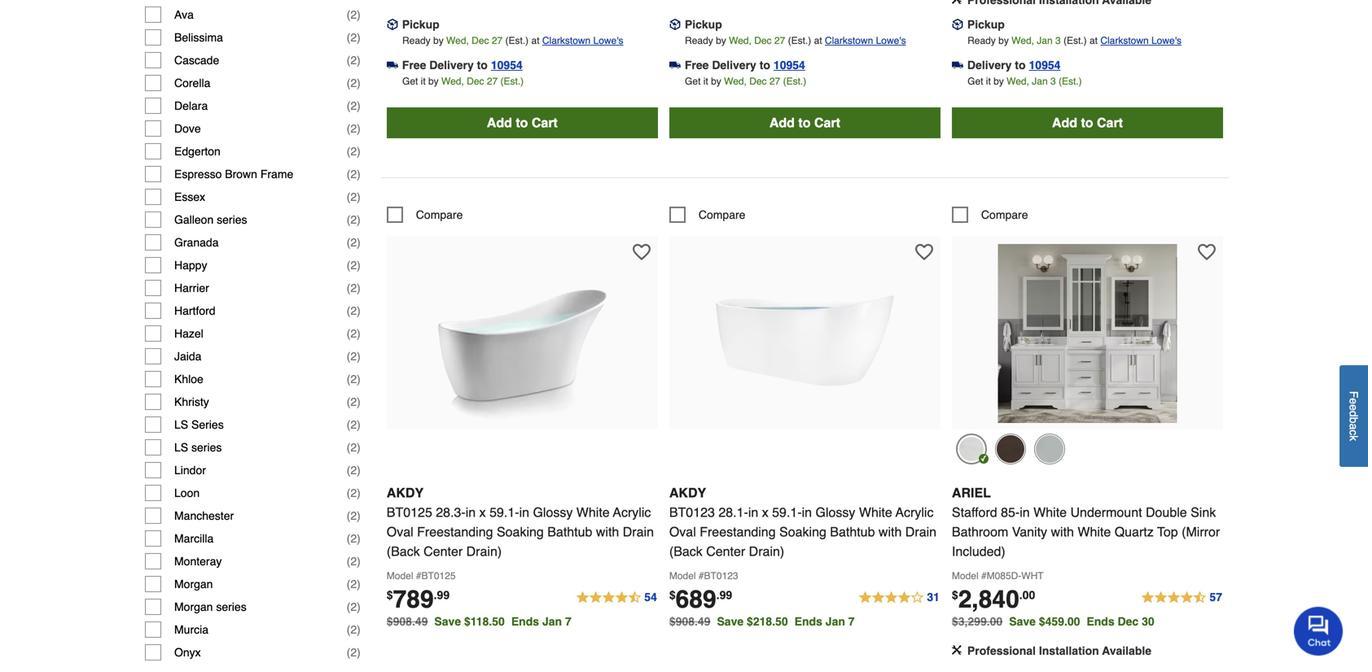 Task type: describe. For each thing, give the bounding box(es) containing it.
was price $3,299.00 element
[[952, 612, 1009, 629]]

2 for edgerton
[[351, 145, 357, 158]]

bt0125 inside akdy bt0125 28.3-in x 59.1-in glossy white acrylic oval freestanding soaking bathtub with drain (back center drain)
[[387, 505, 432, 520]]

series for galleon series
[[217, 213, 247, 226]]

model # m085d-wht
[[952, 571, 1044, 582]]

( 2 ) for morgan series
[[347, 601, 361, 614]]

59.1- for 28.1-
[[772, 505, 802, 520]]

2 add to cart from the left
[[770, 115, 841, 130]]

akdy for akdy bt0125 28.3-in x 59.1-in glossy white acrylic oval freestanding soaking bathtub with drain (back center drain)
[[387, 486, 424, 501]]

30
[[1142, 616, 1155, 629]]

3 cart from the left
[[1097, 115, 1123, 130]]

( 2 ) for harrier
[[347, 282, 361, 295]]

( for hartford
[[347, 305, 351, 318]]

drain for bt0123 28.1-in x 59.1-in glossy white acrylic oval freestanding soaking bathtub with drain (back center drain)
[[906, 525, 937, 540]]

) for ls series
[[357, 419, 361, 432]]

2 delivery from the left
[[712, 58, 757, 72]]

57 button
[[1141, 589, 1223, 608]]

) for happy
[[357, 259, 361, 272]]

model # bt0123
[[669, 571, 738, 582]]

ends jan 7 element for 689
[[795, 616, 861, 629]]

) for belissima
[[357, 31, 361, 44]]

2 cart from the left
[[814, 115, 841, 130]]

was price $908.49 element for 689
[[669, 612, 717, 629]]

jan for $908.49 save $218.50 ends jan 7
[[826, 616, 845, 629]]

galleon series
[[174, 213, 247, 226]]

lindor
[[174, 464, 206, 477]]

4 in from the left
[[802, 505, 812, 520]]

1 lowe's from the left
[[593, 35, 624, 46]]

khloe
[[174, 373, 203, 386]]

$ 689 .99
[[669, 586, 732, 614]]

marcilla
[[174, 533, 214, 546]]

2 for corella
[[351, 77, 357, 90]]

1 cart from the left
[[532, 115, 558, 130]]

) for edgerton
[[357, 145, 361, 158]]

ends jan 7 element for 789
[[511, 616, 578, 629]]

2 10954 from the left
[[774, 58, 805, 72]]

( for ls series
[[347, 419, 351, 432]]

frame
[[261, 168, 293, 181]]

( 2 ) for marcilla
[[347, 533, 361, 546]]

vanity
[[1012, 525, 1048, 540]]

2 lowe's from the left
[[876, 35, 906, 46]]

ava
[[174, 8, 194, 21]]

) for lindor
[[357, 464, 361, 477]]

3 lowe's from the left
[[1152, 35, 1182, 46]]

( 2 ) for jaida
[[347, 350, 361, 363]]

center for 28.3-
[[424, 544, 463, 559]]

1 add to cart from the left
[[487, 115, 558, 130]]

a
[[1348, 424, 1361, 430]]

d
[[1348, 411, 1361, 418]]

85-
[[1001, 505, 1020, 520]]

$908.49 save $218.50 ends jan 7
[[669, 616, 855, 629]]

1 it from the left
[[421, 76, 426, 87]]

$908.49 save $118.50 ends jan 7
[[387, 616, 572, 629]]

soaking for 28.1-
[[780, 525, 827, 540]]

$459.00
[[1039, 616, 1080, 629]]

model for stafford 85-in white undermount double sink bathroom vanity with white quartz top (mirror included)
[[952, 571, 979, 582]]

belissima
[[174, 31, 223, 44]]

2 clarkstown from the left
[[825, 35, 873, 46]]

2 ready by wed, dec 27 (est.) at clarkstown lowe's from the left
[[685, 35, 906, 46]]

onyx
[[174, 647, 201, 660]]

2 it from the left
[[704, 76, 708, 87]]

hazel
[[174, 327, 203, 341]]

$3,299.00
[[952, 616, 1003, 629]]

3 delivery from the left
[[968, 58, 1012, 72]]

acrylic for bt0123 28.1-in x 59.1-in glossy white acrylic oval freestanding soaking bathtub with drain (back center drain)
[[896, 505, 934, 520]]

2 add from the left
[[770, 115, 795, 130]]

( for onyx
[[347, 647, 351, 660]]

save for 789
[[434, 616, 461, 629]]

f e e d b a c k button
[[1340, 366, 1368, 468]]

2 assembly image from the top
[[952, 646, 962, 656]]

ends for 2,840
[[1087, 616, 1115, 629]]

( for ls series
[[347, 442, 351, 455]]

jaida
[[174, 350, 202, 363]]

(back for bt0125 28.3-in x 59.1-in glossy white acrylic oval freestanding soaking bathtub with drain (back center drain)
[[387, 544, 420, 559]]

stafford
[[952, 505, 998, 520]]

$118.50
[[464, 616, 505, 629]]

5001048223 element
[[387, 207, 463, 223]]

compare for 5001048219 element
[[699, 208, 746, 221]]

2 get it by wed, dec 27 (est.) from the left
[[685, 76, 807, 87]]

1 10954 from the left
[[491, 58, 523, 72]]

( 2 ) for edgerton
[[347, 145, 361, 158]]

cascade
[[174, 54, 219, 67]]

savings save $118.50 element
[[434, 616, 578, 629]]

( for espresso brown frame
[[347, 168, 351, 181]]

$ 789 .99
[[387, 586, 450, 614]]

2 ready from the left
[[685, 35, 713, 46]]

double
[[1146, 505, 1187, 520]]

espresso image
[[995, 434, 1026, 465]]

quartz
[[1115, 525, 1154, 540]]

1 add from the left
[[487, 115, 512, 130]]

in for stafford
[[1020, 505, 1030, 520]]

( for manchester
[[347, 510, 351, 523]]

harrier
[[174, 282, 209, 295]]

wht
[[1022, 571, 1044, 582]]

5001048219 element
[[669, 207, 746, 223]]

espresso
[[174, 168, 222, 181]]

ends for 689
[[795, 616, 823, 629]]

1 add to cart button from the left
[[387, 107, 658, 138]]

truck filled image for pickup icon related to 2nd clarkstown lowe's button
[[669, 59, 681, 71]]

2 get from the left
[[685, 76, 701, 87]]

2,840
[[958, 586, 1020, 614]]

3 get from the left
[[968, 76, 984, 87]]

0 vertical spatial 3
[[1056, 35, 1061, 46]]

series
[[191, 419, 224, 432]]

3 pickup from the left
[[968, 18, 1005, 31]]

) for hazel
[[357, 327, 361, 341]]

1 clarkstown from the left
[[542, 35, 591, 46]]

) for dove
[[357, 122, 361, 135]]

delara
[[174, 99, 208, 112]]

789
[[393, 586, 434, 614]]

1 pickup from the left
[[402, 18, 440, 31]]

with for bt0123 28.1-in x 59.1-in glossy white acrylic oval freestanding soaking bathtub with drain (back center drain)
[[879, 525, 902, 540]]

( 2 ) for belissima
[[347, 31, 361, 44]]

sink
[[1191, 505, 1216, 520]]

2 add to cart button from the left
[[669, 107, 941, 138]]

hartford
[[174, 305, 216, 318]]

) for cascade
[[357, 54, 361, 67]]

ls for ls series
[[174, 419, 188, 432]]

ariel stafford 85-in white undermount double sink bathroom vanity with white quartz top (mirror included) image
[[998, 244, 1177, 423]]

model # bt0125
[[387, 571, 456, 582]]

get it by wed, jan 3 (est.)
[[968, 76, 1082, 87]]

31 button
[[858, 589, 941, 608]]

1 vertical spatial bt0125
[[422, 571, 456, 582]]

top
[[1157, 525, 1178, 540]]

$ for 789
[[387, 589, 393, 602]]

compare for 1000259517 element
[[981, 208, 1028, 221]]

ready by wed, jan 3 (est.) at clarkstown lowe's
[[968, 35, 1182, 46]]

ls series
[[174, 442, 222, 455]]

akdy bt0123 28.1-in x 59.1-in glossy white acrylic oval freestanding soaking bathtub with drain (back center drain)
[[669, 486, 937, 559]]

( 2 ) for onyx
[[347, 647, 361, 660]]

2 heart outline image from the left
[[915, 243, 933, 261]]

( for happy
[[347, 259, 351, 272]]

.99 for 689
[[717, 589, 732, 602]]

heart outline image
[[1198, 243, 1216, 261]]

4.5 stars image for 789
[[575, 589, 658, 608]]

1 get it by wed, dec 27 (est.) from the left
[[402, 76, 524, 87]]

morgan for morgan series
[[174, 601, 213, 614]]

2 free delivery to 10954 from the left
[[685, 58, 805, 72]]

(mirror
[[1182, 525, 1220, 540]]

akdy for akdy bt0123 28.1-in x 59.1-in glossy white acrylic oval freestanding soaking bathtub with drain (back center drain)
[[669, 486, 706, 501]]

2 for granada
[[351, 236, 357, 249]]

drain) for 28.1-
[[749, 544, 785, 559]]

1 ready from the left
[[402, 35, 431, 46]]

ariel stafford 85-in white undermount double sink bathroom vanity with white quartz top (mirror included)
[[952, 486, 1220, 559]]

1 clarkstown lowe's button from the left
[[542, 32, 624, 49]]

available
[[1102, 645, 1152, 658]]

3 10954 from the left
[[1029, 58, 1061, 72]]

54 button
[[575, 589, 658, 608]]

) for morgan
[[357, 578, 361, 591]]

manchester
[[174, 510, 234, 523]]

28.1-
[[719, 505, 748, 520]]

professional installation available
[[968, 645, 1152, 658]]

) for ava
[[357, 8, 361, 21]]

m085d-
[[987, 571, 1022, 582]]

28.3-
[[436, 505, 466, 520]]

jan up delivery to 10954 on the top
[[1037, 35, 1053, 46]]

) for loon
[[357, 487, 361, 500]]

7 for 689
[[849, 616, 855, 629]]

2 for khloe
[[351, 373, 357, 386]]

2 for loon
[[351, 487, 357, 500]]

1 assembly image from the top
[[952, 0, 962, 4]]

) for morgan series
[[357, 601, 361, 614]]

( for harrier
[[347, 282, 351, 295]]

( for marcilla
[[347, 533, 351, 546]]

happy
[[174, 259, 207, 272]]

$ for 2,840
[[952, 589, 958, 602]]

galleon
[[174, 213, 214, 226]]

( 2 ) for granada
[[347, 236, 361, 249]]

54
[[645, 591, 657, 604]]

) for harrier
[[357, 282, 361, 295]]

savings save $218.50 element
[[717, 616, 861, 629]]

( for jaida
[[347, 350, 351, 363]]

akdy bt0125 28.3-in x 59.1-in glossy white acrylic oval freestanding soaking bathtub with drain (back center drain) image
[[433, 244, 612, 423]]

3 add to cart from the left
[[1052, 115, 1123, 130]]

2 e from the top
[[1348, 405, 1361, 411]]

morgan series
[[174, 601, 247, 614]]

3 ready from the left
[[968, 35, 996, 46]]

installation
[[1039, 645, 1099, 658]]

3 add from the left
[[1052, 115, 1078, 130]]

) for khristy
[[357, 396, 361, 409]]

31
[[927, 591, 940, 604]]

( 2 ) for espresso brown frame
[[347, 168, 361, 181]]

edgerton
[[174, 145, 221, 158]]

ends dec 30 element
[[1087, 616, 1161, 629]]

b
[[1348, 418, 1361, 424]]

delivery to 10954
[[968, 58, 1061, 72]]

x for 28.3-
[[479, 505, 486, 520]]

1 heart outline image from the left
[[633, 243, 651, 261]]

ariel
[[952, 486, 991, 501]]

murcia
[[174, 624, 209, 637]]

monteray
[[174, 556, 222, 569]]

) for manchester
[[357, 510, 361, 523]]

2 for delara
[[351, 99, 357, 112]]

f
[[1348, 392, 1361, 399]]

professional
[[968, 645, 1036, 658]]

2 for manchester
[[351, 510, 357, 523]]

1 vertical spatial 3
[[1051, 76, 1056, 87]]

3 it from the left
[[986, 76, 991, 87]]

morgan for morgan
[[174, 578, 213, 591]]

( 2 ) for corella
[[347, 77, 361, 90]]

2 for murcia
[[351, 624, 357, 637]]

x for 28.1-
[[762, 505, 769, 520]]



Task type: locate. For each thing, give the bounding box(es) containing it.
1 ends from the left
[[511, 616, 539, 629]]

2 clarkstown lowe's button from the left
[[825, 32, 906, 49]]

1 ) from the top
[[357, 8, 361, 21]]

1 compare from the left
[[416, 208, 463, 221]]

oval for bt0125
[[387, 525, 414, 540]]

akdy bt0125 28.3-in x 59.1-in glossy white acrylic oval freestanding soaking bathtub with drain (back center drain)
[[387, 486, 654, 559]]

$218.50
[[747, 616, 788, 629]]

series down monteray
[[216, 601, 247, 614]]

) for monteray
[[357, 556, 361, 569]]

22 ( 2 ) from the top
[[347, 487, 361, 500]]

1 save from the left
[[434, 616, 461, 629]]

with
[[596, 525, 619, 540], [879, 525, 902, 540], [1051, 525, 1074, 540]]

at for third clarkstown lowe's button from right
[[531, 35, 540, 46]]

truck filled image
[[387, 59, 398, 71], [669, 59, 681, 71], [952, 59, 964, 71]]

1 horizontal spatial ready
[[685, 35, 713, 46]]

in inside ariel stafford 85-in white undermount double sink bathroom vanity with white quartz top (mirror included)
[[1020, 505, 1030, 520]]

add to cart button
[[387, 107, 658, 138], [669, 107, 941, 138], [952, 107, 1223, 138]]

1 horizontal spatial ends
[[795, 616, 823, 629]]

1 horizontal spatial add to cart
[[770, 115, 841, 130]]

center inside "akdy bt0123 28.1-in x 59.1-in glossy white acrylic oval freestanding soaking bathtub with drain (back center drain)"
[[706, 544, 745, 559]]

( for monteray
[[347, 556, 351, 569]]

) for murcia
[[357, 624, 361, 637]]

8 ) from the top
[[357, 168, 361, 181]]

series right galleon
[[217, 213, 247, 226]]

( 2 ) for lindor
[[347, 464, 361, 477]]

ends jan 7 element right the $218.50 at the right
[[795, 616, 861, 629]]

akdy inside akdy bt0125 28.3-in x 59.1-in glossy white acrylic oval freestanding soaking bathtub with drain (back center drain)
[[387, 486, 424, 501]]

27 ) from the top
[[357, 601, 361, 614]]

( for khloe
[[347, 373, 351, 386]]

0 horizontal spatial free delivery to 10954
[[402, 58, 523, 72]]

0 horizontal spatial 10954
[[491, 58, 523, 72]]

) for ls series
[[357, 442, 361, 455]]

1 horizontal spatial was price $908.49 element
[[669, 612, 717, 629]]

acrylic
[[613, 505, 651, 520], [896, 505, 934, 520]]

was price $908.49 element
[[387, 612, 434, 629], [669, 612, 717, 629]]

2 oval from the left
[[669, 525, 696, 540]]

in
[[466, 505, 476, 520], [519, 505, 529, 520], [748, 505, 759, 520], [802, 505, 812, 520], [1020, 505, 1030, 520]]

acrylic inside "akdy bt0123 28.1-in x 59.1-in glossy white acrylic oval freestanding soaking bathtub with drain (back center drain)"
[[896, 505, 934, 520]]

$ inside $ 689 .99
[[669, 589, 676, 602]]

bathtub inside "akdy bt0123 28.1-in x 59.1-in glossy white acrylic oval freestanding soaking bathtub with drain (back center drain)"
[[830, 525, 875, 540]]

2 horizontal spatial delivery
[[968, 58, 1012, 72]]

essex
[[174, 191, 205, 204]]

cart
[[532, 115, 558, 130], [814, 115, 841, 130], [1097, 115, 1123, 130]]

2 horizontal spatial add to cart
[[1052, 115, 1123, 130]]

1 horizontal spatial soaking
[[780, 525, 827, 540]]

with for bt0125 28.3-in x 59.1-in glossy white acrylic oval freestanding soaking bathtub with drain (back center drain)
[[596, 525, 619, 540]]

drain for bt0125 28.3-in x 59.1-in glossy white acrylic oval freestanding soaking bathtub with drain (back center drain)
[[623, 525, 654, 540]]

freestanding for 28.1-
[[700, 525, 776, 540]]

2 horizontal spatial lowe's
[[1152, 35, 1182, 46]]

soaking inside akdy bt0125 28.3-in x 59.1-in glossy white acrylic oval freestanding soaking bathtub with drain (back center drain)
[[497, 525, 544, 540]]

2 horizontal spatial ready
[[968, 35, 996, 46]]

model
[[387, 571, 413, 582], [669, 571, 696, 582], [952, 571, 979, 582]]

18 ( 2 ) from the top
[[347, 396, 361, 409]]

e up d on the right
[[1348, 399, 1361, 405]]

22 ) from the top
[[357, 487, 361, 500]]

clarkstown
[[542, 35, 591, 46], [825, 35, 873, 46], [1101, 35, 1149, 46]]

espresso brown frame
[[174, 168, 293, 181]]

ends jan 7 element right $118.50
[[511, 616, 578, 629]]

savings save $459.00 element
[[1009, 616, 1161, 629]]

model for bt0123 28.1-in x 59.1-in glossy white acrylic oval freestanding soaking bathtub with drain (back center drain)
[[669, 571, 696, 582]]

pickup image for third clarkstown lowe's button from right
[[387, 19, 398, 30]]

bathtub
[[548, 525, 592, 540], [830, 525, 875, 540]]

1 center from the left
[[424, 544, 463, 559]]

with up 54 button
[[596, 525, 619, 540]]

(back inside "akdy bt0123 28.1-in x 59.1-in glossy white acrylic oval freestanding soaking bathtub with drain (back center drain)"
[[669, 544, 703, 559]]

bt0125 left 28.3-
[[387, 505, 432, 520]]

3 in from the left
[[748, 505, 759, 520]]

2
[[351, 8, 357, 21], [351, 31, 357, 44], [351, 54, 357, 67], [351, 77, 357, 90], [351, 99, 357, 112], [351, 122, 357, 135], [351, 145, 357, 158], [351, 168, 357, 181], [351, 191, 357, 204], [351, 213, 357, 226], [351, 236, 357, 249], [351, 259, 357, 272], [351, 282, 357, 295], [351, 305, 357, 318], [351, 327, 357, 341], [351, 350, 357, 363], [351, 373, 357, 386], [351, 396, 357, 409], [351, 419, 357, 432], [351, 442, 357, 455], [351, 464, 357, 477], [351, 487, 357, 500], [351, 510, 357, 523], [351, 533, 357, 546], [351, 556, 357, 569], [351, 578, 357, 591], [351, 601, 357, 614], [351, 624, 357, 637], [351, 647, 357, 660]]

25 2 from the top
[[351, 556, 357, 569]]

drain) inside akdy bt0125 28.3-in x 59.1-in glossy white acrylic oval freestanding soaking bathtub with drain (back center drain)
[[466, 544, 502, 559]]

2 for happy
[[351, 259, 357, 272]]

1 horizontal spatial clarkstown
[[825, 35, 873, 46]]

0 horizontal spatial save
[[434, 616, 461, 629]]

pickup image
[[387, 19, 398, 30], [669, 19, 681, 30], [952, 19, 964, 30]]

with right the vanity at the right
[[1051, 525, 1074, 540]]

1 ( 2 ) from the top
[[347, 8, 361, 21]]

) for essex
[[357, 191, 361, 204]]

) for granada
[[357, 236, 361, 249]]

10954 button for first clarkstown lowe's button from the right
[[1029, 57, 1061, 73]]

morgan up murcia
[[174, 601, 213, 614]]

included)
[[952, 544, 1006, 559]]

57
[[1210, 591, 1223, 604]]

glossy inside akdy bt0125 28.3-in x 59.1-in glossy white acrylic oval freestanding soaking bathtub with drain (back center drain)
[[533, 505, 573, 520]]

0 horizontal spatial (back
[[387, 544, 420, 559]]

3 clarkstown lowe's button from the left
[[1101, 32, 1182, 49]]

1 horizontal spatial #
[[699, 571, 704, 582]]

white image
[[956, 434, 987, 465]]

1 7 from the left
[[565, 616, 572, 629]]

( 2 ) for delara
[[347, 99, 361, 112]]

ends right $118.50
[[511, 616, 539, 629]]

13 ( from the top
[[347, 282, 351, 295]]

2 $908.49 from the left
[[669, 616, 711, 629]]

6 ( 2 ) from the top
[[347, 122, 361, 135]]

model up 689
[[669, 571, 696, 582]]

1 horizontal spatial bathtub
[[830, 525, 875, 540]]

1 horizontal spatial (back
[[669, 544, 703, 559]]

ends up "available" at the right bottom of page
[[1087, 616, 1115, 629]]

pickup
[[402, 18, 440, 31], [685, 18, 722, 31], [968, 18, 1005, 31]]

bathtub up 31 button
[[830, 525, 875, 540]]

1 get from the left
[[402, 76, 418, 87]]

2 in from the left
[[519, 505, 529, 520]]

akdy inside "akdy bt0123 28.1-in x 59.1-in glossy white acrylic oval freestanding soaking bathtub with drain (back center drain)"
[[669, 486, 706, 501]]

dove
[[174, 122, 201, 135]]

k
[[1348, 436, 1361, 442]]

4.5 stars image for 2,840
[[1141, 589, 1223, 608]]

1 oval from the left
[[387, 525, 414, 540]]

1 horizontal spatial add
[[770, 115, 795, 130]]

center
[[424, 544, 463, 559], [706, 544, 745, 559]]

series
[[217, 213, 247, 226], [191, 442, 222, 455], [216, 601, 247, 614]]

actual price $789.99 element
[[387, 586, 450, 614]]

model up 789
[[387, 571, 413, 582]]

( for cascade
[[347, 54, 351, 67]]

oval up model # bt0123
[[669, 525, 696, 540]]

2 for dove
[[351, 122, 357, 135]]

was price $908.49 element for 789
[[387, 612, 434, 629]]

( 2 ) for ls series
[[347, 442, 361, 455]]

19 ) from the top
[[357, 419, 361, 432]]

4 ) from the top
[[357, 77, 361, 90]]

ls for ls series
[[174, 442, 188, 455]]

2 ( 2 ) from the top
[[347, 31, 361, 44]]

18 ) from the top
[[357, 396, 361, 409]]

2 for monteray
[[351, 556, 357, 569]]

( for morgan series
[[347, 601, 351, 614]]

with inside akdy bt0125 28.3-in x 59.1-in glossy white acrylic oval freestanding soaking bathtub with drain (back center drain)
[[596, 525, 619, 540]]

1 horizontal spatial 10954 button
[[774, 57, 805, 73]]

soaking
[[497, 525, 544, 540], [780, 525, 827, 540]]

( for ava
[[347, 8, 351, 21]]

model down "included)"
[[952, 571, 979, 582]]

series for morgan series
[[216, 601, 247, 614]]

$ down model # bt0125
[[387, 589, 393, 602]]

( for essex
[[347, 191, 351, 204]]

3 down delivery to 10954 on the top
[[1051, 76, 1056, 87]]

16 ( 2 ) from the top
[[347, 350, 361, 363]]

jan for get it by wed, jan 3 (est.)
[[1032, 76, 1048, 87]]

ls down khristy
[[174, 419, 188, 432]]

oval inside akdy bt0125 28.3-in x 59.1-in glossy white acrylic oval freestanding soaking bathtub with drain (back center drain)
[[387, 525, 414, 540]]

center inside akdy bt0125 28.3-in x 59.1-in glossy white acrylic oval freestanding soaking bathtub with drain (back center drain)
[[424, 544, 463, 559]]

drain inside "akdy bt0123 28.1-in x 59.1-in glossy white acrylic oval freestanding soaking bathtub with drain (back center drain)"
[[906, 525, 937, 540]]

morgan down monteray
[[174, 578, 213, 591]]

( 2 ) for galleon series
[[347, 213, 361, 226]]

0 horizontal spatial $908.49
[[387, 616, 428, 629]]

1 horizontal spatial lowe's
[[876, 35, 906, 46]]

) for espresso brown frame
[[357, 168, 361, 181]]

brown
[[225, 168, 257, 181]]

drain left bathroom
[[906, 525, 937, 540]]

0 horizontal spatial ends
[[511, 616, 539, 629]]

ready
[[402, 35, 431, 46], [685, 35, 713, 46], [968, 35, 996, 46]]

3 # from the left
[[981, 571, 987, 582]]

model for bt0125 28.3-in x 59.1-in glossy white acrylic oval freestanding soaking bathtub with drain (back center drain)
[[387, 571, 413, 582]]

soaking inside "akdy bt0123 28.1-in x 59.1-in glossy white acrylic oval freestanding soaking bathtub with drain (back center drain)"
[[780, 525, 827, 540]]

2 for onyx
[[351, 647, 357, 660]]

compare inside 1000259517 element
[[981, 208, 1028, 221]]

2 horizontal spatial $
[[952, 589, 958, 602]]

1 ends jan 7 element from the left
[[511, 616, 578, 629]]

save down "actual price $689.99" element
[[717, 616, 744, 629]]

1 horizontal spatial clarkstown lowe's button
[[825, 32, 906, 49]]

2 horizontal spatial cart
[[1097, 115, 1123, 130]]

1 delivery from the left
[[429, 58, 474, 72]]

( for galleon series
[[347, 213, 351, 226]]

(back up model # bt0125
[[387, 544, 420, 559]]

compare inside 5001048219 element
[[699, 208, 746, 221]]

# for akdy bt0125 28.3-in x 59.1-in glossy white acrylic oval freestanding soaking bathtub with drain (back center drain)
[[416, 571, 422, 582]]

ls series
[[174, 419, 224, 432]]

3 up delivery to 10954 on the top
[[1056, 35, 1061, 46]]

with inside ariel stafford 85-in white undermount double sink bathroom vanity with white quartz top (mirror included)
[[1051, 525, 1074, 540]]

white
[[577, 505, 610, 520], [859, 505, 893, 520], [1034, 505, 1067, 520], [1078, 525, 1111, 540]]

2 was price $908.49 element from the left
[[669, 612, 717, 629]]

freestanding down 28.3-
[[417, 525, 493, 540]]

1 horizontal spatial $
[[669, 589, 676, 602]]

1 horizontal spatial glossy
[[816, 505, 856, 520]]

$908.49 down 789
[[387, 616, 428, 629]]

grey image
[[1034, 434, 1065, 465]]

white inside "akdy bt0123 28.1-in x 59.1-in glossy white acrylic oval freestanding soaking bathtub with drain (back center drain)"
[[859, 505, 893, 520]]

.99 for 789
[[434, 589, 450, 602]]

10954
[[491, 58, 523, 72], [774, 58, 805, 72], [1029, 58, 1061, 72]]

0 horizontal spatial .99
[[434, 589, 450, 602]]

0 horizontal spatial heart outline image
[[633, 243, 651, 261]]

save left $118.50
[[434, 616, 461, 629]]

0 horizontal spatial 4.5 stars image
[[575, 589, 658, 608]]

with up 31 button
[[879, 525, 902, 540]]

0 horizontal spatial acrylic
[[613, 505, 651, 520]]

$908.49 for 789
[[387, 616, 428, 629]]

1000259517 element
[[952, 207, 1028, 223]]

5 ) from the top
[[357, 99, 361, 112]]

1 vertical spatial assembly image
[[952, 646, 962, 656]]

( for corella
[[347, 77, 351, 90]]

2 x from the left
[[762, 505, 769, 520]]

khristy
[[174, 396, 209, 409]]

1 vertical spatial ls
[[174, 442, 188, 455]]

# for akdy bt0123 28.1-in x 59.1-in glossy white acrylic oval freestanding soaking bathtub with drain (back center drain)
[[699, 571, 704, 582]]

bathtub inside akdy bt0125 28.3-in x 59.1-in glossy white acrylic oval freestanding soaking bathtub with drain (back center drain)
[[548, 525, 592, 540]]

undermount
[[1071, 505, 1142, 520]]

# up "actual price $689.99" element
[[699, 571, 704, 582]]

2 save from the left
[[717, 616, 744, 629]]

c
[[1348, 430, 1361, 436]]

drain) inside "akdy bt0123 28.1-in x 59.1-in glossy white acrylic oval freestanding soaking bathtub with drain (back center drain)"
[[749, 544, 785, 559]]

x right 28.1-
[[762, 505, 769, 520]]

1 morgan from the top
[[174, 578, 213, 591]]

drain inside akdy bt0125 28.3-in x 59.1-in glossy white acrylic oval freestanding soaking bathtub with drain (back center drain)
[[623, 525, 654, 540]]

8 ( 2 ) from the top
[[347, 168, 361, 181]]

2 horizontal spatial pickup
[[968, 18, 1005, 31]]

(back
[[387, 544, 420, 559], [669, 544, 703, 559]]

1 horizontal spatial oval
[[669, 525, 696, 540]]

actual price $689.99 element
[[669, 586, 732, 614]]

2 (back from the left
[[669, 544, 703, 559]]

21 ( 2 ) from the top
[[347, 464, 361, 477]]

( for lindor
[[347, 464, 351, 477]]

12 ( 2 ) from the top
[[347, 259, 361, 272]]

(back up model # bt0123
[[669, 544, 703, 559]]

2 for morgan
[[351, 578, 357, 591]]

3 ) from the top
[[357, 54, 361, 67]]

4 ( 2 ) from the top
[[347, 77, 361, 90]]

1 horizontal spatial 4.5 stars image
[[1141, 589, 1223, 608]]

1 horizontal spatial ends jan 7 element
[[795, 616, 861, 629]]

0 horizontal spatial ends jan 7 element
[[511, 616, 578, 629]]

0 vertical spatial assembly image
[[952, 0, 962, 4]]

with inside "akdy bt0123 28.1-in x 59.1-in glossy white acrylic oval freestanding soaking bathtub with drain (back center drain)"
[[879, 525, 902, 540]]

3 with from the left
[[1051, 525, 1074, 540]]

3 10954 button from the left
[[1029, 57, 1061, 73]]

0 horizontal spatial clarkstown
[[542, 35, 591, 46]]

2 vertical spatial series
[[216, 601, 247, 614]]

at for 2nd clarkstown lowe's button
[[814, 35, 822, 46]]

2 horizontal spatial at
[[1090, 35, 1098, 46]]

0 horizontal spatial model
[[387, 571, 413, 582]]

0 horizontal spatial freestanding
[[417, 525, 493, 540]]

1 drain from the left
[[623, 525, 654, 540]]

2 horizontal spatial clarkstown lowe's button
[[1101, 32, 1182, 49]]

59.1- right 28.3-
[[490, 505, 519, 520]]

0 horizontal spatial pickup image
[[387, 19, 398, 30]]

3 add to cart button from the left
[[952, 107, 1223, 138]]

59.1- inside akdy bt0125 28.3-in x 59.1-in glossy white acrylic oval freestanding soaking bathtub with drain (back center drain)
[[490, 505, 519, 520]]

$3,299.00 save $459.00 ends dec 30
[[952, 616, 1155, 629]]

0 horizontal spatial glossy
[[533, 505, 573, 520]]

4.5 stars image containing 54
[[575, 589, 658, 608]]

0 horizontal spatial center
[[424, 544, 463, 559]]

0 horizontal spatial drain)
[[466, 544, 502, 559]]

0 horizontal spatial with
[[596, 525, 619, 540]]

2 horizontal spatial add
[[1052, 115, 1078, 130]]

#
[[416, 571, 422, 582], [699, 571, 704, 582], [981, 571, 987, 582]]

5 in from the left
[[1020, 505, 1030, 520]]

( 2 ) for monteray
[[347, 556, 361, 569]]

1 free delivery to 10954 from the left
[[402, 58, 523, 72]]

ends right the $218.50 at the right
[[795, 616, 823, 629]]

1 vertical spatial series
[[191, 442, 222, 455]]

)
[[357, 8, 361, 21], [357, 31, 361, 44], [357, 54, 361, 67], [357, 77, 361, 90], [357, 99, 361, 112], [357, 122, 361, 135], [357, 145, 361, 158], [357, 168, 361, 181], [357, 191, 361, 204], [357, 213, 361, 226], [357, 236, 361, 249], [357, 259, 361, 272], [357, 282, 361, 295], [357, 305, 361, 318], [357, 327, 361, 341], [357, 350, 361, 363], [357, 373, 361, 386], [357, 396, 361, 409], [357, 419, 361, 432], [357, 442, 361, 455], [357, 464, 361, 477], [357, 487, 361, 500], [357, 510, 361, 523], [357, 533, 361, 546], [357, 556, 361, 569], [357, 578, 361, 591], [357, 601, 361, 614], [357, 624, 361, 637], [357, 647, 361, 660]]

1 horizontal spatial free delivery to 10954
[[685, 58, 805, 72]]

3 model from the left
[[952, 571, 979, 582]]

# up 2,840
[[981, 571, 987, 582]]

( 2 ) for essex
[[347, 191, 361, 204]]

0 horizontal spatial lowe's
[[593, 35, 624, 46]]

23 ) from the top
[[357, 510, 361, 523]]

heart outline image
[[633, 243, 651, 261], [915, 243, 933, 261]]

bathtub up 54 button
[[548, 525, 592, 540]]

jan right the $218.50 at the right
[[826, 616, 845, 629]]

10 2 from the top
[[351, 213, 357, 226]]

20 2 from the top
[[351, 442, 357, 455]]

1 horizontal spatial 7
[[849, 616, 855, 629]]

17 ( 2 ) from the top
[[347, 373, 361, 386]]

0 horizontal spatial 10954 button
[[491, 57, 523, 73]]

2 for khristy
[[351, 396, 357, 409]]

series down the series
[[191, 442, 222, 455]]

7
[[565, 616, 572, 629], [849, 616, 855, 629]]

at
[[531, 35, 540, 46], [814, 35, 822, 46], [1090, 35, 1098, 46]]

10 ( from the top
[[347, 213, 351, 226]]

4.5 stars image left 689
[[575, 589, 658, 608]]

20 ( from the top
[[347, 442, 351, 455]]

0 horizontal spatial ready
[[402, 35, 431, 46]]

drain up 54
[[623, 525, 654, 540]]

( for khristy
[[347, 396, 351, 409]]

( for delara
[[347, 99, 351, 112]]

1 horizontal spatial it
[[704, 76, 708, 87]]

59.1- for 28.3-
[[490, 505, 519, 520]]

jan right $118.50
[[542, 616, 562, 629]]

2 horizontal spatial clarkstown
[[1101, 35, 1149, 46]]

2 59.1- from the left
[[772, 505, 802, 520]]

free for truck filled image associated with pickup icon related to 2nd clarkstown lowe's button
[[685, 58, 709, 72]]

7 2 from the top
[[351, 145, 357, 158]]

wed,
[[446, 35, 469, 46], [729, 35, 752, 46], [1012, 35, 1034, 46], [441, 76, 464, 87], [724, 76, 747, 87], [1007, 76, 1030, 87]]

lowe's
[[593, 35, 624, 46], [876, 35, 906, 46], [1152, 35, 1182, 46]]

was price $908.49 element down model # bt0125
[[387, 612, 434, 629]]

actual price $2,840.00 element
[[952, 586, 1035, 614]]

1 e from the top
[[1348, 399, 1361, 405]]

bathtub for bt0123 28.1-in x 59.1-in glossy white acrylic oval freestanding soaking bathtub with drain (back center drain)
[[830, 525, 875, 540]]

22 2 from the top
[[351, 487, 357, 500]]

1 $908.49 from the left
[[387, 616, 428, 629]]

(back inside akdy bt0125 28.3-in x 59.1-in glossy white acrylic oval freestanding soaking bathtub with drain (back center drain)
[[387, 544, 420, 559]]

25 ( from the top
[[347, 556, 351, 569]]

3 clarkstown from the left
[[1101, 35, 1149, 46]]

1 horizontal spatial delivery
[[712, 58, 757, 72]]

save down .00
[[1009, 616, 1036, 629]]

1 drain) from the left
[[466, 544, 502, 559]]

in for bt0125
[[466, 505, 476, 520]]

0 horizontal spatial oval
[[387, 525, 414, 540]]

1 horizontal spatial truck filled image
[[669, 59, 681, 71]]

get
[[402, 76, 418, 87], [685, 76, 701, 87], [968, 76, 984, 87]]

( for granada
[[347, 236, 351, 249]]

9 ( from the top
[[347, 191, 351, 204]]

freestanding inside akdy bt0125 28.3-in x 59.1-in glossy white acrylic oval freestanding soaking bathtub with drain (back center drain)
[[417, 525, 493, 540]]

7 ) from the top
[[357, 145, 361, 158]]

27 ( 2 ) from the top
[[347, 601, 361, 614]]

compare
[[416, 208, 463, 221], [699, 208, 746, 221], [981, 208, 1028, 221]]

) for marcilla
[[357, 533, 361, 546]]

3 $ from the left
[[952, 589, 958, 602]]

2 horizontal spatial ends
[[1087, 616, 1115, 629]]

granada
[[174, 236, 219, 249]]

1 vertical spatial bt0123
[[704, 571, 738, 582]]

7 ( from the top
[[347, 145, 351, 158]]

assembly image
[[952, 0, 962, 4], [952, 646, 962, 656]]

3
[[1056, 35, 1061, 46], [1051, 76, 1056, 87]]

akdy bt0123 28.1-in x 59.1-in glossy white acrylic oval freestanding soaking bathtub with drain (back center drain) image
[[715, 244, 895, 423]]

ls up lindor
[[174, 442, 188, 455]]

.99 down model # bt0125
[[434, 589, 450, 602]]

white inside akdy bt0125 28.3-in x 59.1-in glossy white acrylic oval freestanding soaking bathtub with drain (back center drain)
[[577, 505, 610, 520]]

# up $ 789 .99
[[416, 571, 422, 582]]

2 7 from the left
[[849, 616, 855, 629]]

ends
[[511, 616, 539, 629], [795, 616, 823, 629], [1087, 616, 1115, 629]]

7 for 789
[[565, 616, 572, 629]]

0 horizontal spatial 7
[[565, 616, 572, 629]]

f e e d b a c k
[[1348, 392, 1361, 442]]

1 vertical spatial morgan
[[174, 601, 213, 614]]

x inside "akdy bt0123 28.1-in x 59.1-in glossy white acrylic oval freestanding soaking bathtub with drain (back center drain)"
[[762, 505, 769, 520]]

oval inside "akdy bt0123 28.1-in x 59.1-in glossy white acrylic oval freestanding soaking bathtub with drain (back center drain)"
[[669, 525, 696, 540]]

2 horizontal spatial it
[[986, 76, 991, 87]]

.00
[[1020, 589, 1035, 602]]

11 ( 2 ) from the top
[[347, 236, 361, 249]]

) for corella
[[357, 77, 361, 90]]

delivery
[[429, 58, 474, 72], [712, 58, 757, 72], [968, 58, 1012, 72]]

acrylic inside akdy bt0125 28.3-in x 59.1-in glossy white acrylic oval freestanding soaking bathtub with drain (back center drain)
[[613, 505, 651, 520]]

1 horizontal spatial 59.1-
[[772, 505, 802, 520]]

$ inside $ 789 .99
[[387, 589, 393, 602]]

$ 2,840 .00
[[952, 586, 1035, 614]]

free delivery to 10954
[[402, 58, 523, 72], [685, 58, 805, 72]]

2 horizontal spatial #
[[981, 571, 987, 582]]

bathtub for bt0125 28.3-in x 59.1-in glossy white acrylic oval freestanding soaking bathtub with drain (back center drain)
[[548, 525, 592, 540]]

2 drain) from the left
[[749, 544, 785, 559]]

1 at from the left
[[531, 35, 540, 46]]

1 horizontal spatial center
[[706, 544, 745, 559]]

15 ( from the top
[[347, 327, 351, 341]]

1 horizontal spatial pickup
[[685, 18, 722, 31]]

1 horizontal spatial compare
[[699, 208, 746, 221]]

2 horizontal spatial 10954 button
[[1029, 57, 1061, 73]]

1 horizontal spatial 10954
[[774, 58, 805, 72]]

2 horizontal spatial model
[[952, 571, 979, 582]]

loon
[[174, 487, 200, 500]]

10954 button for third clarkstown lowe's button from right
[[491, 57, 523, 73]]

.99 down model # bt0123
[[717, 589, 732, 602]]

( 2 ) for cascade
[[347, 54, 361, 67]]

center up model # bt0123
[[706, 544, 745, 559]]

drain
[[623, 525, 654, 540], [906, 525, 937, 540]]

drain) up the $218.50 at the right
[[749, 544, 785, 559]]

corella
[[174, 77, 210, 90]]

27
[[492, 35, 503, 46], [775, 35, 785, 46], [487, 76, 498, 87], [770, 76, 781, 87]]

( 2 )
[[347, 8, 361, 21], [347, 31, 361, 44], [347, 54, 361, 67], [347, 77, 361, 90], [347, 99, 361, 112], [347, 122, 361, 135], [347, 145, 361, 158], [347, 168, 361, 181], [347, 191, 361, 204], [347, 213, 361, 226], [347, 236, 361, 249], [347, 259, 361, 272], [347, 282, 361, 295], [347, 305, 361, 318], [347, 327, 361, 341], [347, 350, 361, 363], [347, 373, 361, 386], [347, 396, 361, 409], [347, 419, 361, 432], [347, 442, 361, 455], [347, 464, 361, 477], [347, 487, 361, 500], [347, 510, 361, 523], [347, 533, 361, 546], [347, 556, 361, 569], [347, 578, 361, 591], [347, 601, 361, 614], [347, 624, 361, 637], [347, 647, 361, 660]]

jan down delivery to 10954 on the top
[[1032, 76, 1048, 87]]

11 ) from the top
[[357, 236, 361, 249]]

1 horizontal spatial ready by wed, dec 27 (est.) at clarkstown lowe's
[[685, 35, 906, 46]]

2 freestanding from the left
[[700, 525, 776, 540]]

) for delara
[[357, 99, 361, 112]]

oval up model # bt0125
[[387, 525, 414, 540]]

1 ready by wed, dec 27 (est.) at clarkstown lowe's from the left
[[402, 35, 624, 46]]

0 horizontal spatial truck filled image
[[387, 59, 398, 71]]

chat invite button image
[[1294, 607, 1344, 657]]

( 2 ) for loon
[[347, 487, 361, 500]]

x inside akdy bt0125 28.3-in x 59.1-in glossy white acrylic oval freestanding soaking bathtub with drain (back center drain)
[[479, 505, 486, 520]]

0 horizontal spatial drain
[[623, 525, 654, 540]]

$908.49 down 689
[[669, 616, 711, 629]]

series for ls series
[[191, 442, 222, 455]]

glossy
[[533, 505, 573, 520], [816, 505, 856, 520]]

freestanding inside "akdy bt0123 28.1-in x 59.1-in glossy white acrylic oval freestanding soaking bathtub with drain (back center drain)"
[[700, 525, 776, 540]]

59.1- inside "akdy bt0123 28.1-in x 59.1-in glossy white acrylic oval freestanding soaking bathtub with drain (back center drain)"
[[772, 505, 802, 520]]

.99 inside $ 689 .99
[[717, 589, 732, 602]]

) for galleon series
[[357, 213, 361, 226]]

2 horizontal spatial compare
[[981, 208, 1028, 221]]

2 pickup from the left
[[685, 18, 722, 31]]

glossy for 28.1-
[[816, 505, 856, 520]]

freestanding
[[417, 525, 493, 540], [700, 525, 776, 540]]

13 ) from the top
[[357, 282, 361, 295]]

center up model # bt0125
[[424, 544, 463, 559]]

was price $908.49 element down model # bt0123
[[669, 612, 717, 629]]

1 freestanding from the left
[[417, 525, 493, 540]]

2 for essex
[[351, 191, 357, 204]]

14 2 from the top
[[351, 305, 357, 318]]

$
[[387, 589, 393, 602], [669, 589, 676, 602], [952, 589, 958, 602]]

1 bathtub from the left
[[548, 525, 592, 540]]

bt0125 up $ 789 .99
[[422, 571, 456, 582]]

glossy inside "akdy bt0123 28.1-in x 59.1-in glossy white acrylic oval freestanding soaking bathtub with drain (back center drain)"
[[816, 505, 856, 520]]

x right 28.3-
[[479, 505, 486, 520]]

( for murcia
[[347, 624, 351, 637]]

.99
[[434, 589, 450, 602], [717, 589, 732, 602]]

0 horizontal spatial add to cart button
[[387, 107, 658, 138]]

29 ) from the top
[[357, 647, 361, 660]]

6 2 from the top
[[351, 122, 357, 135]]

0 horizontal spatial cart
[[532, 115, 558, 130]]

drain) up $118.50
[[466, 544, 502, 559]]

0 horizontal spatial at
[[531, 35, 540, 46]]

$ right 54
[[669, 589, 676, 602]]

bathroom
[[952, 525, 1009, 540]]

0 horizontal spatial it
[[421, 76, 426, 87]]

to
[[477, 58, 488, 72], [760, 58, 770, 72], [1015, 58, 1026, 72], [516, 115, 528, 130], [799, 115, 811, 130], [1081, 115, 1094, 130]]

59.1-
[[490, 505, 519, 520], [772, 505, 802, 520]]

e up b at the right bottom of page
[[1348, 405, 1361, 411]]

compare inside the 5001048223 element
[[416, 208, 463, 221]]

2 for espresso brown frame
[[351, 168, 357, 181]]

bt0123 up "actual price $689.99" element
[[704, 571, 738, 582]]

bt0123 left 28.1-
[[669, 505, 715, 520]]

4 stars image
[[858, 589, 941, 608]]

2 horizontal spatial 10954
[[1029, 58, 1061, 72]]

2 horizontal spatial add to cart button
[[952, 107, 1223, 138]]

3 ( 2 ) from the top
[[347, 54, 361, 67]]

0 horizontal spatial free
[[402, 58, 426, 72]]

(back for bt0123 28.1-in x 59.1-in glossy white acrylic oval freestanding soaking bathtub with drain (back center drain)
[[669, 544, 703, 559]]

$908.49 for 689
[[669, 616, 711, 629]]

689
[[676, 586, 717, 614]]

4.5 stars image
[[575, 589, 658, 608], [1141, 589, 1223, 608]]

2 for belissima
[[351, 31, 357, 44]]

0 vertical spatial ls
[[174, 419, 188, 432]]

0 vertical spatial bt0123
[[669, 505, 715, 520]]

( for loon
[[347, 487, 351, 500]]

freestanding down 28.1-
[[700, 525, 776, 540]]

2 4.5 stars image from the left
[[1141, 589, 1223, 608]]

4.5 stars image up 30
[[1141, 589, 1223, 608]]

0 horizontal spatial #
[[416, 571, 422, 582]]

0 horizontal spatial pickup
[[402, 18, 440, 31]]

1 # from the left
[[416, 571, 422, 582]]

4.5 stars image containing 57
[[1141, 589, 1223, 608]]

2 horizontal spatial save
[[1009, 616, 1036, 629]]

ends jan 7 element
[[511, 616, 578, 629], [795, 616, 861, 629]]

1 horizontal spatial drain)
[[749, 544, 785, 559]]

2 with from the left
[[879, 525, 902, 540]]

1 horizontal spatial add to cart button
[[669, 107, 941, 138]]

59.1- right 28.1-
[[772, 505, 802, 520]]

0 horizontal spatial get
[[402, 76, 418, 87]]

2 for ava
[[351, 8, 357, 21]]

( 2 ) for ava
[[347, 8, 361, 21]]

0 horizontal spatial $
[[387, 589, 393, 602]]

$ inside $ 2,840 .00
[[952, 589, 958, 602]]

1 free from the left
[[402, 58, 426, 72]]

26 ) from the top
[[357, 578, 361, 591]]

0 horizontal spatial bathtub
[[548, 525, 592, 540]]

1 horizontal spatial pickup image
[[669, 19, 681, 30]]

free
[[402, 58, 426, 72], [685, 58, 709, 72]]

bt0123 inside "akdy bt0123 28.1-in x 59.1-in glossy white acrylic oval freestanding soaking bathtub with drain (back center drain)"
[[669, 505, 715, 520]]

$ right 31
[[952, 589, 958, 602]]

0 horizontal spatial clarkstown lowe's button
[[542, 32, 624, 49]]

.99 inside $ 789 .99
[[434, 589, 450, 602]]

( 2 ) for hazel
[[347, 327, 361, 341]]

15 ) from the top
[[357, 327, 361, 341]]

x
[[479, 505, 486, 520], [762, 505, 769, 520]]

1 horizontal spatial cart
[[814, 115, 841, 130]]

10954 button for 2nd clarkstown lowe's button
[[774, 57, 805, 73]]



Task type: vqa. For each thing, say whether or not it's contained in the screenshot.
BLINDS, SHADES & SHUTTERS INSTALLATION
no



